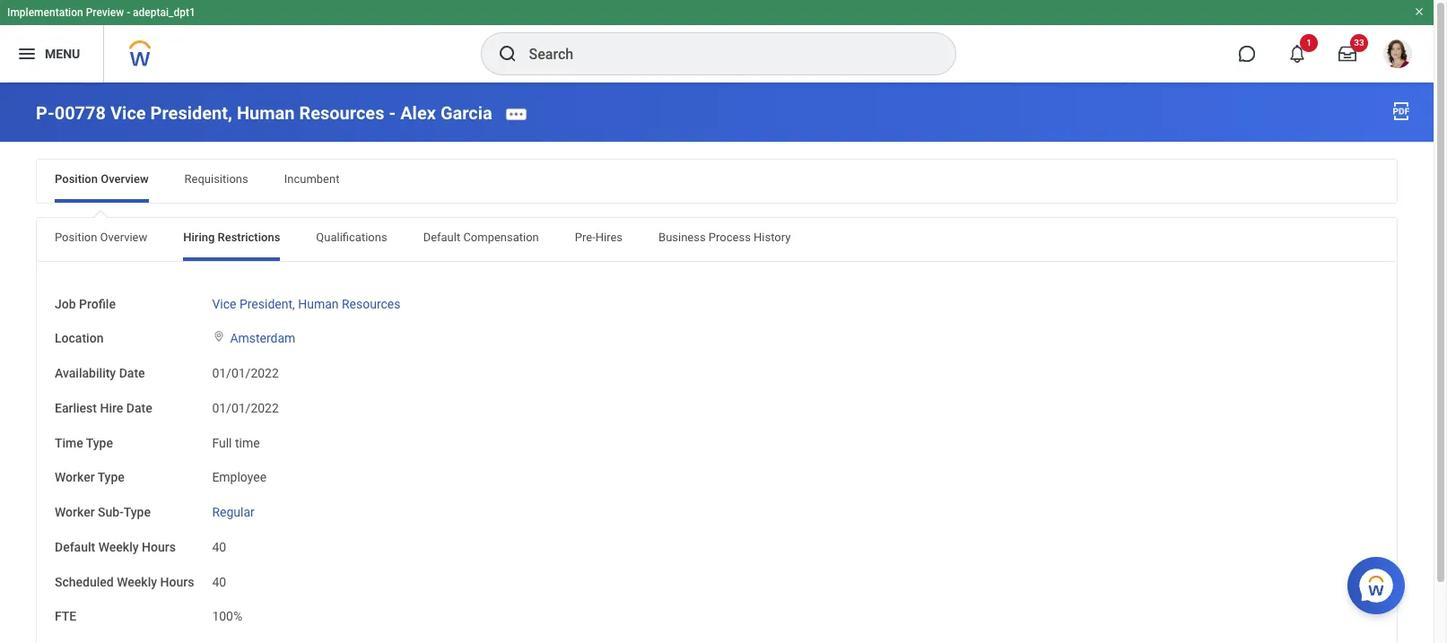 Task type: vqa. For each thing, say whether or not it's contained in the screenshot.
1st the Worker from the bottom of the P-00778 Vice President, Human Resources - Alex Garcia 'Main Content'
yes



Task type: describe. For each thing, give the bounding box(es) containing it.
time
[[235, 436, 260, 450]]

1 vertical spatial human
[[298, 297, 339, 311]]

0 horizontal spatial vice
[[110, 102, 146, 124]]

p-
[[36, 102, 54, 124]]

notifications large image
[[1288, 45, 1306, 63]]

view printable version (pdf) image
[[1391, 100, 1412, 122]]

hires
[[596, 230, 623, 244]]

full
[[212, 436, 232, 450]]

requisitions
[[184, 172, 248, 185]]

hiring
[[183, 230, 215, 244]]

pre-
[[575, 230, 596, 244]]

worker for worker type
[[55, 471, 95, 485]]

vice president, human resources
[[212, 297, 401, 311]]

worker for worker sub-type
[[55, 505, 95, 520]]

scheduled weekly hours
[[55, 575, 194, 589]]

time type
[[55, 436, 113, 450]]

job
[[55, 297, 76, 311]]

worker sub-type
[[55, 505, 151, 520]]

regular
[[212, 505, 255, 520]]

restrictions
[[218, 230, 280, 244]]

employee
[[212, 471, 267, 485]]

33 button
[[1328, 34, 1368, 74]]

2 tab list from the top
[[37, 218, 1397, 261]]

default weekly hours element
[[212, 529, 226, 556]]

hours for scheduled weekly hours
[[160, 575, 194, 589]]

1 horizontal spatial vice
[[212, 297, 236, 311]]

100%
[[212, 610, 242, 624]]

full time element
[[212, 432, 260, 450]]

time
[[55, 436, 83, 450]]

alex
[[400, 102, 436, 124]]

hours for default weekly hours
[[142, 540, 176, 554]]

business
[[659, 230, 706, 244]]

00778
[[54, 102, 106, 124]]

default weekly hours
[[55, 540, 176, 554]]

inbox large image
[[1339, 45, 1357, 63]]

business process history
[[659, 230, 791, 244]]

1 vertical spatial date
[[126, 401, 152, 415]]

2 vertical spatial type
[[124, 505, 151, 520]]

amsterdam
[[230, 331, 296, 346]]

Search Workday  search field
[[529, 34, 918, 74]]

incumbent
[[284, 172, 339, 185]]

default for default compensation
[[423, 230, 460, 244]]

implementation
[[7, 6, 83, 19]]

position overview for requisitions
[[55, 172, 149, 185]]

full time
[[212, 436, 260, 450]]



Task type: locate. For each thing, give the bounding box(es) containing it.
resources down qualifications
[[342, 297, 401, 311]]

1 01/01/2022 from the top
[[212, 366, 279, 381]]

hours left scheduled weekly hours 'element'
[[160, 575, 194, 589]]

1 vertical spatial default
[[55, 540, 95, 554]]

date up hire
[[119, 366, 145, 381]]

0 vertical spatial tab list
[[37, 159, 1397, 203]]

adeptai_dpt1
[[133, 6, 195, 19]]

1 horizontal spatial president,
[[239, 297, 295, 311]]

01/01/2022 up earliest hire date element
[[212, 366, 279, 381]]

1 horizontal spatial -
[[389, 102, 396, 124]]

1
[[1306, 38, 1312, 48]]

implementation preview -   adeptai_dpt1
[[7, 6, 195, 19]]

0 vertical spatial vice
[[110, 102, 146, 124]]

0 vertical spatial weekly
[[98, 540, 139, 554]]

worker down time
[[55, 471, 95, 485]]

tab list
[[37, 159, 1397, 203], [37, 218, 1397, 261]]

01/01/2022 for earliest hire date
[[212, 401, 279, 415]]

process
[[709, 230, 751, 244]]

0 horizontal spatial default
[[55, 540, 95, 554]]

human down qualifications
[[298, 297, 339, 311]]

hours
[[142, 540, 176, 554], [160, 575, 194, 589]]

p-00778 vice president, human resources - alex garcia
[[36, 102, 492, 124]]

hire
[[100, 401, 123, 415]]

type
[[86, 436, 113, 450], [97, 471, 125, 485], [124, 505, 151, 520]]

profile
[[79, 297, 116, 311]]

preview
[[86, 6, 124, 19]]

location image
[[212, 331, 226, 343]]

type up default weekly hours
[[124, 505, 151, 520]]

menu
[[45, 46, 80, 61]]

pre-hires
[[575, 230, 623, 244]]

1 vertical spatial type
[[97, 471, 125, 485]]

1 vertical spatial hours
[[160, 575, 194, 589]]

hours up scheduled weekly hours
[[142, 540, 176, 554]]

1 vertical spatial overview
[[100, 230, 147, 244]]

0 horizontal spatial -
[[127, 6, 130, 19]]

scheduled weekly hours element
[[212, 564, 226, 591]]

1 vertical spatial -
[[389, 102, 396, 124]]

default for default weekly hours
[[55, 540, 95, 554]]

2 position overview from the top
[[55, 230, 147, 244]]

- inside main content
[[389, 102, 396, 124]]

menu banner
[[0, 0, 1434, 83]]

worker left sub-
[[55, 505, 95, 520]]

40 up fte element at the bottom of the page
[[212, 575, 226, 589]]

position overview down 00778
[[55, 172, 149, 185]]

location
[[55, 331, 104, 346]]

p-00778 vice president, human resources - alex garcia link
[[36, 102, 492, 124]]

0 vertical spatial hours
[[142, 540, 176, 554]]

2 worker from the top
[[55, 505, 95, 520]]

- right preview
[[127, 6, 130, 19]]

justify image
[[16, 43, 38, 65]]

vice up location image
[[212, 297, 236, 311]]

compensation
[[463, 230, 539, 244]]

1 40 from the top
[[212, 540, 226, 554]]

0 vertical spatial human
[[237, 102, 295, 124]]

vice
[[110, 102, 146, 124], [212, 297, 236, 311]]

0 horizontal spatial human
[[237, 102, 295, 124]]

0 horizontal spatial president,
[[150, 102, 232, 124]]

sub-
[[98, 505, 124, 520]]

type for worker type
[[97, 471, 125, 485]]

position down 00778
[[55, 172, 98, 185]]

employee element
[[212, 467, 267, 485]]

1 position overview from the top
[[55, 172, 149, 185]]

1 vertical spatial tab list
[[37, 218, 1397, 261]]

1 vertical spatial resources
[[342, 297, 401, 311]]

earliest hire date
[[55, 401, 152, 415]]

01/01/2022 for availability date
[[212, 366, 279, 381]]

1 worker from the top
[[55, 471, 95, 485]]

weekly for scheduled
[[117, 575, 157, 589]]

worker
[[55, 471, 95, 485], [55, 505, 95, 520]]

1 position from the top
[[55, 172, 98, 185]]

profile logan mcneil image
[[1383, 39, 1412, 72]]

hiring restrictions
[[183, 230, 280, 244]]

human
[[237, 102, 295, 124], [298, 297, 339, 311]]

2 01/01/2022 from the top
[[212, 401, 279, 415]]

default left compensation
[[423, 230, 460, 244]]

search image
[[497, 43, 518, 65]]

earliest
[[55, 401, 97, 415]]

vice president, human resources link
[[212, 293, 401, 311]]

overview for requisitions
[[101, 172, 149, 185]]

availability
[[55, 366, 116, 381]]

position overview up "profile"
[[55, 230, 147, 244]]

1 button
[[1278, 34, 1318, 74]]

history
[[754, 230, 791, 244]]

overview up "profile"
[[100, 230, 147, 244]]

president, up amsterdam link
[[239, 297, 295, 311]]

menu button
[[0, 25, 103, 83]]

1 vertical spatial worker
[[55, 505, 95, 520]]

position
[[55, 172, 98, 185], [55, 230, 97, 244]]

0 vertical spatial position
[[55, 172, 98, 185]]

fte element
[[212, 599, 242, 626]]

availability date
[[55, 366, 145, 381]]

40 for default weekly hours
[[212, 540, 226, 554]]

1 vertical spatial position overview
[[55, 230, 147, 244]]

0 vertical spatial 40
[[212, 540, 226, 554]]

-
[[127, 6, 130, 19], [389, 102, 396, 124]]

earliest hire date element
[[212, 390, 279, 417]]

01/01/2022 up full time element
[[212, 401, 279, 415]]

1 vertical spatial 40
[[212, 575, 226, 589]]

1 vertical spatial position
[[55, 230, 97, 244]]

president,
[[150, 102, 232, 124], [239, 297, 295, 311]]

garcia
[[440, 102, 492, 124]]

1 vertical spatial vice
[[212, 297, 236, 311]]

date
[[119, 366, 145, 381], [126, 401, 152, 415]]

- left alex
[[389, 102, 396, 124]]

0 vertical spatial type
[[86, 436, 113, 450]]

date right hire
[[126, 401, 152, 415]]

position overview
[[55, 172, 149, 185], [55, 230, 147, 244]]

fte
[[55, 610, 76, 624]]

0 vertical spatial default
[[423, 230, 460, 244]]

amsterdam link
[[230, 328, 296, 346]]

- inside menu banner
[[127, 6, 130, 19]]

position for requisitions
[[55, 172, 98, 185]]

1 vertical spatial 01/01/2022
[[212, 401, 279, 415]]

1 horizontal spatial human
[[298, 297, 339, 311]]

availability date element
[[212, 355, 279, 382]]

overview
[[101, 172, 149, 185], [100, 230, 147, 244]]

p-00778 vice president, human resources - alex garcia main content
[[0, 83, 1434, 643]]

president, up requisitions on the top
[[150, 102, 232, 124]]

01/01/2022
[[212, 366, 279, 381], [212, 401, 279, 415]]

0 vertical spatial -
[[127, 6, 130, 19]]

2 40 from the top
[[212, 575, 226, 589]]

type for time type
[[86, 436, 113, 450]]

2 position from the top
[[55, 230, 97, 244]]

0 vertical spatial overview
[[101, 172, 149, 185]]

position for hiring restrictions
[[55, 230, 97, 244]]

type up sub-
[[97, 471, 125, 485]]

job profile
[[55, 297, 116, 311]]

1 tab list from the top
[[37, 159, 1397, 203]]

1 vertical spatial weekly
[[117, 575, 157, 589]]

qualifications
[[316, 230, 387, 244]]

1 horizontal spatial default
[[423, 230, 460, 244]]

position up job profile
[[55, 230, 97, 244]]

weekly up scheduled weekly hours
[[98, 540, 139, 554]]

overview down 00778
[[101, 172, 149, 185]]

regular link
[[212, 502, 255, 520]]

0 vertical spatial position overview
[[55, 172, 149, 185]]

type right time
[[86, 436, 113, 450]]

0 vertical spatial worker
[[55, 471, 95, 485]]

default compensation
[[423, 230, 539, 244]]

weekly down default weekly hours
[[117, 575, 157, 589]]

default up the "scheduled"
[[55, 540, 95, 554]]

vice right 00778
[[110, 102, 146, 124]]

position overview for hiring restrictions
[[55, 230, 147, 244]]

40 up scheduled weekly hours 'element'
[[212, 540, 226, 554]]

scheduled
[[55, 575, 114, 589]]

close environment banner image
[[1414, 6, 1425, 17]]

resources up incumbent
[[299, 102, 384, 124]]

overview for hiring restrictions
[[100, 230, 147, 244]]

worker type
[[55, 471, 125, 485]]

default
[[423, 230, 460, 244], [55, 540, 95, 554]]

weekly for default
[[98, 540, 139, 554]]

human up incumbent
[[237, 102, 295, 124]]

resources
[[299, 102, 384, 124], [342, 297, 401, 311]]

0 vertical spatial resources
[[299, 102, 384, 124]]

1 vertical spatial president,
[[239, 297, 295, 311]]

40 for scheduled weekly hours
[[212, 575, 226, 589]]

0 vertical spatial date
[[119, 366, 145, 381]]

40
[[212, 540, 226, 554], [212, 575, 226, 589]]

33
[[1354, 38, 1364, 48]]

0 vertical spatial president,
[[150, 102, 232, 124]]

resources inside vice president, human resources link
[[342, 297, 401, 311]]

0 vertical spatial 01/01/2022
[[212, 366, 279, 381]]

weekly
[[98, 540, 139, 554], [117, 575, 157, 589]]



